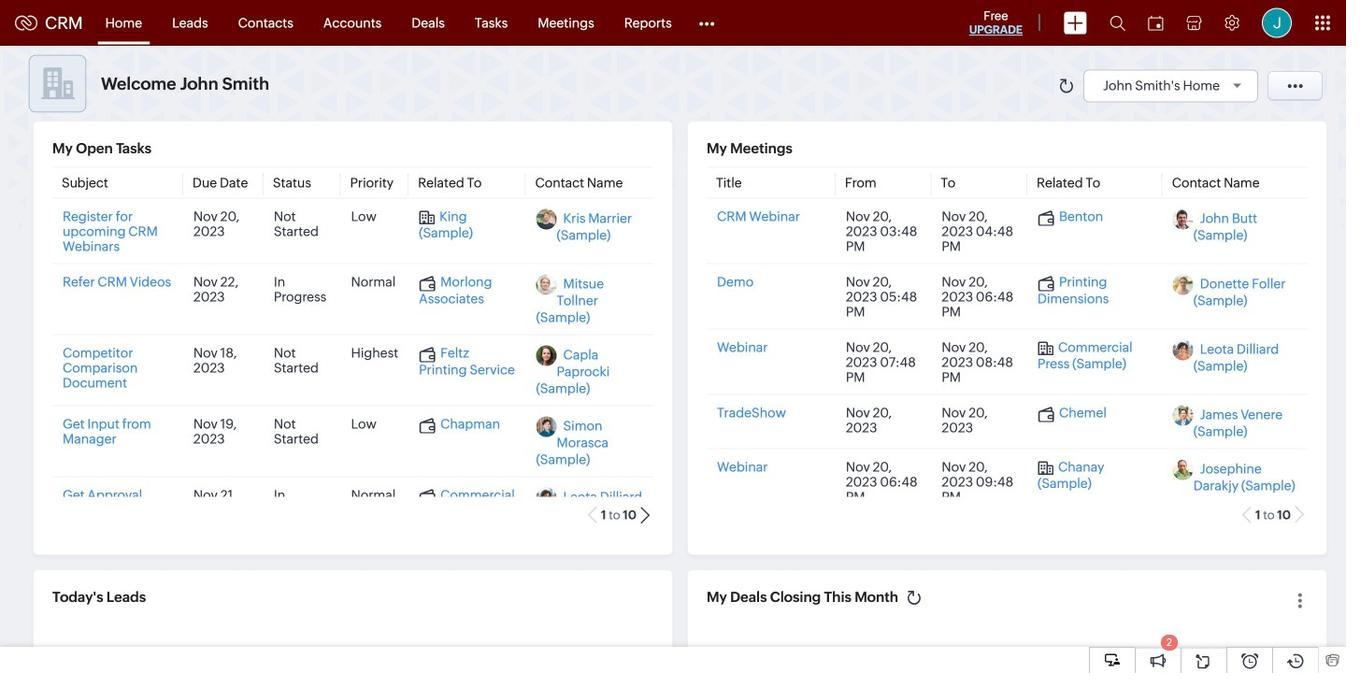Task type: vqa. For each thing, say whether or not it's contained in the screenshot.
'Calendar' icon
yes



Task type: describe. For each thing, give the bounding box(es) containing it.
create menu image
[[1064, 12, 1088, 34]]

profile image
[[1263, 8, 1293, 38]]

create menu element
[[1053, 0, 1099, 45]]

logo image
[[15, 15, 37, 30]]

Other Modules field
[[687, 8, 727, 38]]

search image
[[1110, 15, 1126, 31]]



Task type: locate. For each thing, give the bounding box(es) containing it.
search element
[[1099, 0, 1137, 46]]

calendar image
[[1149, 15, 1164, 30]]

profile element
[[1251, 0, 1304, 45]]



